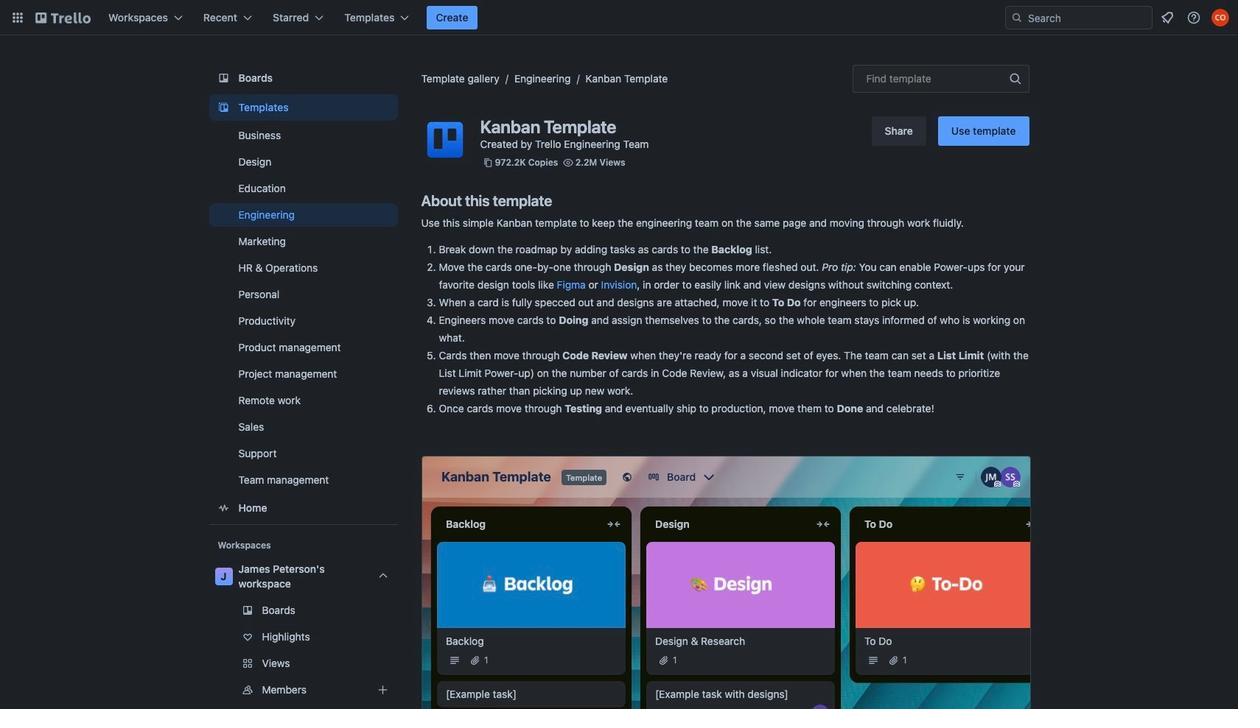 Task type: describe. For each thing, give the bounding box(es) containing it.
home image
[[215, 500, 233, 517]]

0 notifications image
[[1158, 9, 1176, 27]]

christina overa (christinaovera) image
[[1212, 9, 1229, 27]]

add image
[[374, 682, 392, 699]]

search image
[[1011, 12, 1023, 24]]

Search field
[[1023, 7, 1152, 28]]



Task type: locate. For each thing, give the bounding box(es) containing it.
primary element
[[0, 0, 1238, 35]]

open information menu image
[[1187, 10, 1201, 25]]

board image
[[215, 69, 233, 87]]

template board image
[[215, 99, 233, 116]]

back to home image
[[35, 6, 91, 29]]

trello engineering team image
[[421, 116, 468, 164]]

None field
[[852, 65, 1029, 93]]



Task type: vqa. For each thing, say whether or not it's contained in the screenshot.
Due related to Due date
no



